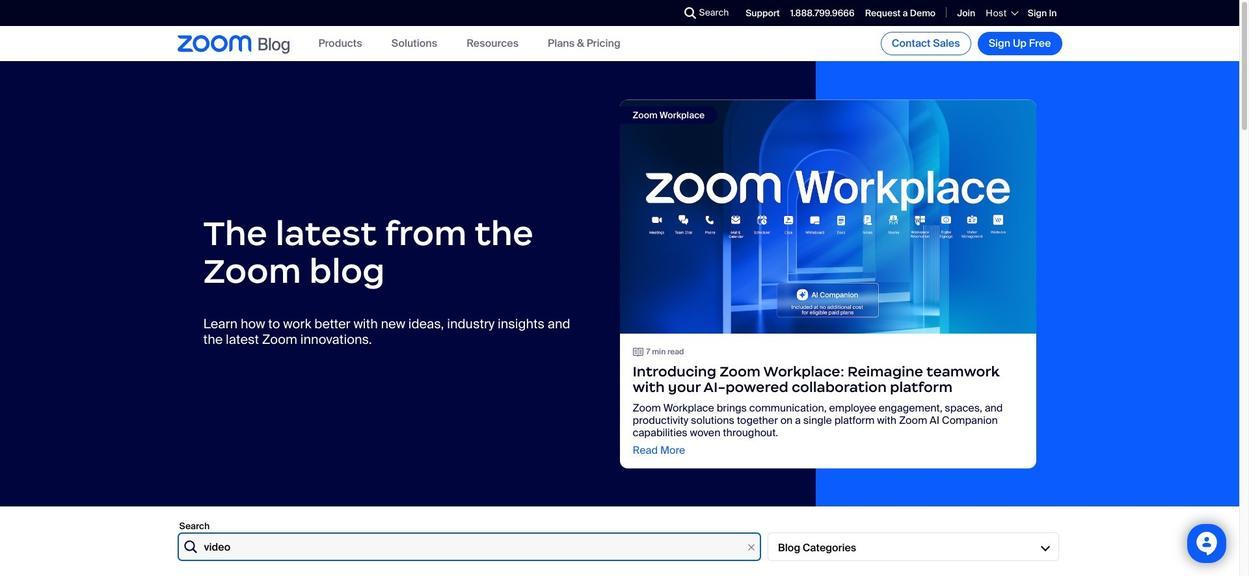 Task type: locate. For each thing, give the bounding box(es) containing it.
None text field
[[177, 533, 761, 562]]

zoom logo image
[[177, 35, 251, 52]]

main content
[[0, 61, 1240, 576]]

clear search image
[[744, 541, 759, 555]]

search image
[[684, 7, 696, 19]]

search image
[[684, 7, 696, 19]]

None search field
[[637, 3, 687, 23]]



Task type: vqa. For each thing, say whether or not it's contained in the screenshot.
the Resources
no



Task type: describe. For each thing, give the bounding box(es) containing it.
introducing zoom workplace: reimagine teamwork with your ai-powered collaboration platform image
[[620, 100, 1036, 334]]

logo blog.svg image
[[258, 34, 289, 55]]



